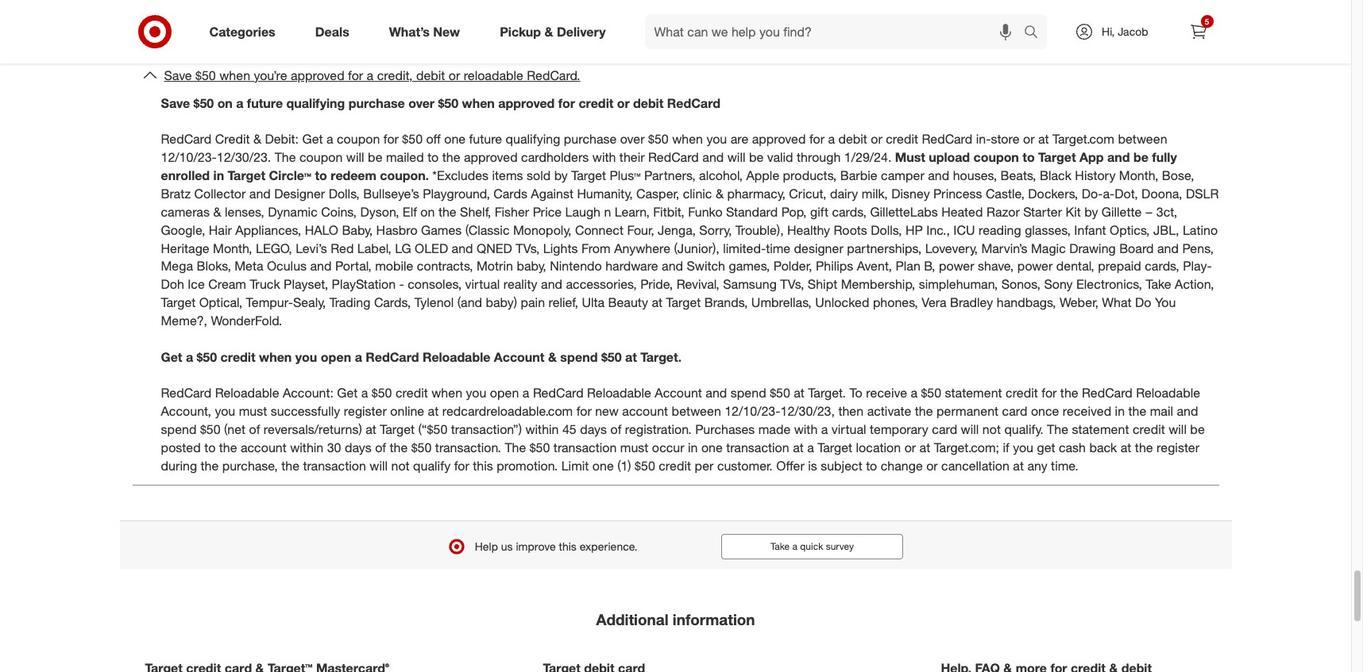 Task type: vqa. For each thing, say whether or not it's contained in the screenshot.
"More" to the middle
no



Task type: describe. For each thing, give the bounding box(es) containing it.
you inside redcard credit & debit: get a coupon for $50 off one future qualifying purchase over $50 when you are approved for a debit or credit redcard in-store or at target.com between 12/10/23-12/30/23. the coupon will be mailed to the approved cardholders with their redcard and will be valid through 1/29/24.
[[707, 131, 727, 147]]

posted
[[161, 440, 201, 456]]

then
[[839, 404, 864, 420]]

barbie
[[840, 168, 878, 184]]

and up purchases
[[706, 386, 727, 401]]

or up their
[[617, 95, 630, 111]]

0 horizontal spatial spend
[[161, 422, 197, 438]]

target down doh
[[161, 295, 196, 311]]

the right "alter"
[[950, 29, 968, 45]]

2 power from the left
[[1018, 258, 1053, 274]]

0 horizontal spatial register
[[344, 404, 387, 420]]

3ct,
[[1157, 204, 1178, 220]]

redcard down cards,
[[366, 349, 419, 365]]

for up through
[[810, 131, 825, 147]]

at up "12/30/23,"
[[794, 386, 805, 401]]

credit down 'mail'
[[1133, 422, 1165, 438]]

0 vertical spatial qualifying
[[286, 95, 345, 111]]

1 vertical spatial one
[[701, 440, 723, 456]]

between inside "redcard reloadable account: get a $50 credit when you open a redcard reloadable account and spend $50 at target. to receive a $50 statement credit for the redcard reloadable account, you must successfully register online at redcardreloadable.com for new account between 12/10/23-12/30/23, then activate the permanent card once received in the mail and spend $50 (net of reversals/returns) at target ("$50 transaction") within 45 days of registration. purchases made with a virtual temporary card will not qualify. the statement credit will be posted to the account within 30 days of the $50 transaction. the $50 transaction must occur in one transaction at a target location or at target.com; if you get cash back at the register during the purchase, the transaction will not qualify for this promotion. limit one (1) $50 credit per customer. offer is subject to change or cancellation at any time."
[[672, 404, 721, 420]]

will down permanent
[[961, 422, 979, 438]]

at right reversals/returns)
[[366, 422, 376, 438]]

2 rules from the left
[[941, 11, 968, 27]]

target up black
[[1039, 150, 1076, 165]]

–
[[1145, 204, 1153, 220]]

1 horizontal spatial days
[[580, 422, 607, 438]]

and inside redcard credit & debit: get a coupon for $50 off one future qualifying purchase over $50 when you are approved for a debit or credit redcard in-store or at target.com between 12/10/23-12/30/23. the coupon will be mailed to the approved cardholders with their redcard and will be valid through 1/29/24.
[[703, 150, 724, 165]]

(classic
[[465, 222, 510, 238]]

1 power from the left
[[939, 258, 975, 274]]

you up account:
[[295, 349, 317, 365]]

of up we
[[797, 11, 808, 27]]

help us improve this experience.
[[475, 540, 638, 553]]

additional information
[[596, 611, 755, 629]]

redcard up upload
[[922, 131, 973, 147]]

0 vertical spatial is
[[383, 11, 392, 27]]

credit up the online
[[396, 386, 428, 401]]

credit inside redcard credit & debit: get a coupon for $50 off one future qualifying purchase over $50 when you are approved for a debit or credit redcard in-store or at target.com between 12/10/23-12/30/23. the coupon will be mailed to the approved cardholders with their redcard and will be valid through 1/29/24.
[[886, 131, 918, 147]]

2 horizontal spatial by
[[1085, 204, 1098, 220]]

0 horizontal spatial not
[[391, 458, 410, 474]]

when down wonderfold.
[[259, 349, 292, 365]]

at down beauty
[[625, 349, 637, 365]]

must upload coupon to target app and be fully enrolled in target circle™ to redeem coupon.
[[161, 150, 1177, 184]]

the down 'mail'
[[1135, 440, 1153, 456]]

virtual inside *excludes items sold by target plus™ partners, alcohol, apple products, barbie camper and houses, beats, black history month, bose, bratz collector and designer dolls, bullseye's playground, cards against humanity, casper, clinic & pharmacy, cricut, dairy milk, disney princess castle, dockers, do-a-dot, doona, dslr cameras & lenses, dynamic coins, dyson, elf on the shelf, fisher price laugh n learn, fitbit, funko standard pop, gift cards, gillettelabs heated razor starter kit by gillette – 3ct, google, hair appliances, halo baby, hasbro games (classic monopoly, connect four, jenga, sorry, trouble), healthy roots dolls, hp inc., icu reading glasses, infant optics, jbl, latino heritage month, lego, levi's red label, lg oled and qned tvs, lights from anywhere (junior), limited-time designer partnerships, lovevery, marvin's magic drawing board and pens, mega bloks, meta oculus and portal, mobile contracts, motrin baby, nintendo hardware and switch games, polder, philips avent, plan b, power shave, power dental, prepaid cards, play- doh ice cream truck playset, playstation - consoles, virtual reality and accessories, pride, revival, samsung tvs, shipt membership, simplehuman, sonos, sony electronics, take action, target optical, tempur-sealy, trading cards, tylenol (and baby) pain relief, ulta beauty at target brands, umbrellas, unlocked phones, vera bradley handbags, weber, what do you meme?, wonderfold.
[[465, 277, 500, 293]]

debit inside dropdown button
[[416, 67, 445, 83]]

2 vertical spatial in
[[688, 440, 698, 456]]

the left 'mail'
[[1129, 404, 1147, 420]]

any right if at the left of the page
[[171, 11, 192, 27]]

of right 30 on the bottom of the page
[[375, 440, 386, 456]]

unlocked
[[815, 295, 870, 311]]

approved up the valid
[[752, 131, 806, 147]]

at up ("$50
[[428, 404, 439, 420]]

& down alcohol,
[[716, 186, 724, 202]]

and up contracts,
[[452, 240, 473, 256]]

transaction.
[[435, 440, 501, 456]]

and up lenses,
[[249, 186, 271, 202]]

applicable
[[629, 11, 687, 27]]

and down levi's at the left of the page
[[310, 258, 332, 274]]

coupon up redeem
[[337, 131, 380, 147]]

coupon up circle™
[[300, 150, 343, 165]]

other
[[731, 11, 761, 27]]

program up rights
[[300, 11, 348, 27]]

& right pickup
[[545, 23, 553, 39]]

save $50 when you're approved for a credit, debit or reloadable redcard.
[[164, 67, 580, 83]]

0 vertical spatial not
[[983, 422, 1001, 438]]

be inside "redcard reloadable account: get a $50 credit when you open a redcard reloadable account and spend $50 at target. to receive a $50 statement credit for the redcard reloadable account, you must successfully register online at redcardreloadable.com for new account between 12/10/23-12/30/23, then activate the permanent card once received in the mail and spend $50 (net of reversals/returns) at target ("$50 transaction") within 45 days of registration. purchases made with a virtual temporary card will not qualify. the statement credit will be posted to the account within 30 days of the $50 transaction. the $50 transaction must occur in one transaction at a target location or at target.com; if you get cash back at the register during the purchase, the transaction will not qualify for this promotion. limit one (1) $50 credit per customer. offer is subject to change or cancellation at any time."
[[1190, 422, 1205, 438]]

the down the online
[[390, 440, 408, 456]]

hasbro
[[376, 222, 418, 238]]

0 vertical spatial over
[[409, 95, 435, 111]]

the up received
[[1061, 386, 1079, 401]]

enforcing
[[161, 29, 214, 45]]

lenses,
[[225, 204, 264, 220]]

part
[[195, 11, 218, 27]]

credit down the redcard. at the top left of page
[[579, 95, 614, 111]]

of right part
[[222, 11, 233, 27]]

target.com
[[1053, 131, 1115, 147]]

brands,
[[704, 295, 748, 311]]

sonos,
[[1002, 277, 1041, 293]]

nintendo
[[550, 258, 602, 274]]

you up (net
[[215, 404, 235, 420]]

sealy,
[[293, 295, 326, 311]]

parts
[[764, 11, 794, 27]]

0 vertical spatial card
[[1002, 404, 1028, 420]]

dynamic
[[268, 204, 318, 220]]

for down the redcard. at the top left of page
[[558, 95, 575, 111]]

vera
[[922, 295, 947, 311]]

redeem
[[331, 168, 377, 184]]

still
[[993, 11, 1012, 27]]

for up mailed
[[384, 131, 399, 147]]

target inside the if any part of the reward program rules is found to be void or unenforceable under applicable law, all other parts of these reward program rules will still apply. we may delay or waive enforcing any of our rights or remedies without losing them. this program is offered by target corporation, and we can discontinue or alter the terms of the program at any time.
[[655, 29, 690, 45]]

delay
[[1101, 11, 1131, 27]]

program down unenforceable
[[530, 29, 578, 45]]

be inside the if any part of the reward program rules is found to be void or unenforceable under applicable law, all other parts of these reward program rules will still apply. we may delay or waive enforcing any of our rights or remedies without losing them. this program is offered by target corporation, and we can discontinue or alter the terms of the program at any time.
[[447, 11, 461, 27]]

future inside redcard credit & debit: get a coupon for $50 off one future qualifying purchase over $50 when you are approved for a debit or credit redcard in-store or at target.com between 12/10/23-12/30/23. the coupon will be mailed to the approved cardholders with their redcard and will be valid through 1/29/24.
[[469, 131, 502, 147]]

you right if
[[1013, 440, 1034, 456]]

lovevery,
[[925, 240, 978, 256]]

& down the collector
[[213, 204, 221, 220]]

12/10/23- inside "redcard reloadable account: get a $50 credit when you open a redcard reloadable account and spend $50 at target. to receive a $50 statement credit for the redcard reloadable account, you must successfully register online at redcardreloadable.com for new account between 12/10/23-12/30/23, then activate the permanent card once received in the mail and spend $50 (net of reversals/returns) at target ("$50 transaction") within 45 days of registration. purchases made with a virtual temporary card will not qualify. the statement credit will be posted to the account within 30 days of the $50 transaction. the $50 transaction must occur in one transaction at a target location or at target.com; if you get cash back at the register during the purchase, the transaction will not qualify for this promotion. limit one (1) $50 credit per customer. offer is subject to change or cancellation at any time."
[[725, 404, 781, 420]]

0 vertical spatial must
[[239, 404, 267, 420]]

on inside *excludes items sold by target plus™ partners, alcohol, apple products, barbie camper and houses, beats, black history month, bose, bratz collector and designer dolls, bullseye's playground, cards against humanity, casper, clinic & pharmacy, cricut, dairy milk, disney princess castle, dockers, do-a-dot, doona, dslr cameras & lenses, dynamic coins, dyson, elf on the shelf, fisher price laugh n learn, fitbit, funko standard pop, gift cards, gillettelabs heated razor starter kit by gillette – 3ct, google, hair appliances, halo baby, hasbro games (classic monopoly, connect four, jenga, sorry, trouble), healthy roots dolls, hp inc., icu reading glasses, infant optics, jbl, latino heritage month, lego, levi's red label, lg oled and qned tvs, lights from anywhere (junior), limited-time designer partnerships, lovevery, marvin's magic drawing board and pens, mega bloks, meta oculus and portal, mobile contracts, motrin baby, nintendo hardware and switch games, polder, philips avent, plan b, power shave, power dental, prepaid cards, play- doh ice cream truck playset, playstation - consoles, virtual reality and accessories, pride, revival, samsung tvs, shipt membership, simplehuman, sonos, sony electronics, take action, target optical, tempur-sealy, trading cards, tylenol (and baby) pain relief, ulta beauty at target brands, umbrellas, unlocked phones, vera bradley handbags, weber, what do you meme?, wonderfold.
[[421, 204, 435, 220]]

the inside *excludes items sold by target plus™ partners, alcohol, apple products, barbie camper and houses, beats, black history month, bose, bratz collector and designer dolls, bullseye's playground, cards against humanity, casper, clinic & pharmacy, cricut, dairy milk, disney princess castle, dockers, do-a-dot, doona, dslr cameras & lenses, dynamic coins, dyson, elf on the shelf, fisher price laugh n learn, fitbit, funko standard pop, gift cards, gillettelabs heated razor starter kit by gillette – 3ct, google, hair appliances, halo baby, hasbro games (classic monopoly, connect four, jenga, sorry, trouble), healthy roots dolls, hp inc., icu reading glasses, infant optics, jbl, latino heritage month, lego, levi's red label, lg oled and qned tvs, lights from anywhere (junior), limited-time designer partnerships, lovevery, marvin's magic drawing board and pens, mega bloks, meta oculus and portal, mobile contracts, motrin baby, nintendo hardware and switch games, polder, philips avent, plan b, power shave, power dental, prepaid cards, play- doh ice cream truck playset, playstation - consoles, virtual reality and accessories, pride, revival, samsung tvs, shipt membership, simplehuman, sonos, sony electronics, take action, target optical, tempur-sealy, trading cards, tylenol (and baby) pain relief, ulta beauty at target brands, umbrellas, unlocked phones, vera bradley handbags, weber, what do you meme?, wonderfold.
[[438, 204, 457, 220]]

appliances,
[[235, 222, 301, 238]]

play-
[[1183, 258, 1212, 274]]

credit down wonderfold.
[[221, 349, 256, 365]]

reloadable down (and
[[423, 349, 490, 365]]

redcard down save $50 when you're approved for a credit, debit or reloadable redcard. dropdown button
[[667, 95, 721, 111]]

approved up items
[[464, 150, 518, 165]]

if
[[161, 11, 168, 27]]

and up relief,
[[541, 277, 563, 293]]

1 horizontal spatial tvs,
[[780, 277, 804, 293]]

corporation,
[[694, 29, 764, 45]]

and up the pride, on the top of the page
[[662, 258, 683, 274]]

to inside the if any part of the reward program rules is found to be void or unenforceable under applicable law, all other parts of these reward program rules will still apply. we may delay or waive enforcing any of our rights or remedies without losing them. this program is offered by target corporation, and we can discontinue or alter the terms of the program at any time.
[[432, 11, 443, 27]]

0 horizontal spatial open
[[321, 349, 351, 365]]

made
[[759, 422, 791, 438]]

of down the still
[[1008, 29, 1019, 45]]

1 horizontal spatial within
[[526, 422, 559, 438]]

target up humanity,
[[571, 168, 606, 184]]

activate
[[867, 404, 912, 420]]

redcard up the 45
[[533, 386, 584, 401]]

with inside redcard credit & debit: get a coupon for $50 off one future qualifying purchase over $50 when you are approved for a debit or credit redcard in-store or at target.com between 12/10/23-12/30/23. the coupon will be mailed to the approved cardholders with their redcard and will be valid through 1/29/24.
[[593, 150, 616, 165]]

action,
[[1175, 277, 1214, 293]]

1 vertical spatial by
[[554, 168, 568, 184]]

to up designer
[[315, 168, 327, 184]]

products,
[[783, 168, 837, 184]]

milk,
[[862, 186, 888, 202]]

this inside "redcard reloadable account: get a $50 credit when you open a redcard reloadable account and spend $50 at target. to receive a $50 statement credit for the redcard reloadable account, you must successfully register online at redcardreloadable.com for new account between 12/10/23-12/30/23, then activate the permanent card once received in the mail and spend $50 (net of reversals/returns) at target ("$50 transaction") within 45 days of registration. purchases made with a virtual temporary card will not qualify. the statement credit will be posted to the account within 30 days of the $50 transaction. the $50 transaction must occur in one transaction at a target location or at target.com; if you get cash back at the register during the purchase, the transaction will not qualify for this promotion. limit one (1) $50 credit per customer. offer is subject to change or cancellation at any time."
[[473, 458, 493, 474]]

12/30/23.
[[217, 150, 271, 165]]

any down part
[[218, 29, 238, 45]]

the down apply.
[[1022, 29, 1040, 45]]

at right back
[[1121, 440, 1132, 456]]

black
[[1040, 168, 1072, 184]]

purchase inside redcard credit & debit: get a coupon for $50 off one future qualifying purchase over $50 when you are approved for a debit or credit redcard in-store or at target.com between 12/10/23-12/30/23. the coupon will be mailed to the approved cardholders with their redcard and will be valid through 1/29/24.
[[564, 131, 617, 147]]

will down are
[[728, 150, 746, 165]]

weber,
[[1060, 295, 1099, 311]]

bose,
[[1162, 168, 1194, 184]]

oculus
[[267, 258, 307, 274]]

membership,
[[841, 277, 915, 293]]

you up redcardreloadable.com
[[466, 386, 486, 401]]

0 vertical spatial account
[[494, 349, 545, 365]]

our
[[256, 29, 274, 45]]

during
[[161, 458, 197, 474]]

partners,
[[644, 168, 696, 184]]

reloadable up (net
[[215, 386, 279, 401]]

account inside "redcard reloadable account: get a $50 credit when you open a redcard reloadable account and spend $50 at target. to receive a $50 statement credit for the redcard reloadable account, you must successfully register online at redcardreloadable.com for new account between 12/10/23-12/30/23, then activate the permanent card once received in the mail and spend $50 (net of reversals/returns) at target ("$50 transaction") within 45 days of registration. purchases made with a virtual temporary card will not qualify. the statement credit will be posted to the account within 30 days of the $50 transaction. the $50 transaction must occur in one transaction at a target location or at target.com; if you get cash back at the register during the purchase, the transaction will not qualify for this promotion. limit one (1) $50 credit per customer. offer is subject to change or cancellation at any time."
[[655, 386, 702, 401]]

approved down the redcard. at the top left of page
[[498, 95, 555, 111]]

optical,
[[199, 295, 242, 311]]

any down delay
[[1110, 29, 1130, 45]]

approved inside dropdown button
[[291, 67, 345, 83]]

store
[[991, 131, 1020, 147]]

get inside redcard credit & debit: get a coupon for $50 off one future qualifying purchase over $50 when you are approved for a debit or credit redcard in-store or at target.com between 12/10/23-12/30/23. the coupon will be mailed to the approved cardholders with their redcard and will be valid through 1/29/24.
[[302, 131, 323, 147]]

target down 12/30/23.
[[228, 168, 265, 184]]

2 reward from the left
[[847, 11, 886, 27]]

to up beats,
[[1023, 150, 1035, 165]]

disney
[[892, 186, 930, 202]]

princess
[[934, 186, 982, 202]]

and inside must upload coupon to target app and be fully enrolled in target circle™ to redeem coupon.
[[1107, 150, 1130, 165]]

of left our
[[241, 29, 252, 45]]

heated
[[942, 204, 983, 220]]

1 vertical spatial month,
[[213, 240, 252, 256]]

credit down occur
[[659, 458, 691, 474]]

cash
[[1059, 440, 1086, 456]]

open inside "redcard reloadable account: get a $50 credit when you open a redcard reloadable account and spend $50 at target. to receive a $50 statement credit for the redcard reloadable account, you must successfully register online at redcardreloadable.com for new account between 12/10/23-12/30/23, then activate the permanent card once received in the mail and spend $50 (net of reversals/returns) at target ("$50 transaction") within 45 days of registration. purchases made with a virtual temporary card will not qualify. the statement credit will be posted to the account within 30 days of the $50 transaction. the $50 transaction must occur in one transaction at a target location or at target.com; if you get cash back at the register during the purchase, the transaction will not qualify for this promotion. limit one (1) $50 credit per customer. offer is subject to change or cancellation at any time."
[[490, 386, 519, 401]]

the right part
[[236, 11, 254, 27]]

is inside "redcard reloadable account: get a $50 credit when you open a redcard reloadable account and spend $50 at target. to receive a $50 statement credit for the redcard reloadable account, you must successfully register online at redcardreloadable.com for new account between 12/10/23-12/30/23, then activate the permanent card once received in the mail and spend $50 (net of reversals/returns) at target ("$50 transaction") within 45 days of registration. purchases made with a virtual temporary card will not qualify. the statement credit will be posted to the account within 30 days of the $50 transaction. the $50 transaction must occur in one transaction at a target location or at target.com; if you get cash back at the register during the purchase, the transaction will not qualify for this promotion. limit one (1) $50 credit per customer. offer is subject to change or cancellation at any time."
[[808, 458, 817, 474]]

redcard credit & debit: get a coupon for $50 off one future qualifying purchase over $50 when you are approved for a debit or credit redcard in-store or at target.com between 12/10/23-12/30/23. the coupon will be mailed to the approved cardholders with their redcard and will be valid through 1/29/24.
[[161, 131, 1168, 165]]

the up temporary
[[915, 404, 933, 420]]

0 horizontal spatial within
[[290, 440, 324, 456]]

1 horizontal spatial this
[[559, 540, 577, 553]]

the right during
[[201, 458, 219, 474]]

the down (net
[[219, 440, 237, 456]]

1 vertical spatial in
[[1115, 404, 1125, 420]]

and right 'mail'
[[1177, 404, 1198, 420]]

1 vertical spatial dolls,
[[871, 222, 902, 238]]

at inside the if any part of the reward program rules is found to be void or unenforceable under applicable law, all other parts of these reward program rules will still apply. we may delay or waive enforcing any of our rights or remedies without losing them. this program is offered by target corporation, and we can discontinue or alter the terms of the program at any time.
[[1095, 29, 1106, 45]]

45
[[562, 422, 577, 438]]

1 horizontal spatial account
[[622, 404, 668, 420]]

switch
[[687, 258, 725, 274]]

2 horizontal spatial transaction
[[726, 440, 789, 456]]

for left "new"
[[577, 404, 592, 420]]

0 horizontal spatial on
[[217, 95, 233, 111]]

one inside redcard credit & debit: get a coupon for $50 off one future qualifying purchase over $50 when you are approved for a debit or credit redcard in-store or at target.com between 12/10/23-12/30/23. the coupon will be mailed to the approved cardholders with their redcard and will be valid through 1/29/24.
[[444, 131, 466, 147]]

1 horizontal spatial one
[[593, 458, 614, 474]]

heritage
[[161, 240, 209, 256]]

1 horizontal spatial spend
[[560, 349, 598, 365]]

law,
[[691, 11, 711, 27]]

the inside redcard credit & debit: get a coupon for $50 off one future qualifying purchase over $50 when you are approved for a debit or credit redcard in-store or at target.com between 12/10/23-12/30/23. the coupon will be mailed to the approved cardholders with their redcard and will be valid through 1/29/24.
[[442, 150, 460, 165]]

redcard up account,
[[161, 386, 212, 401]]

bratz
[[161, 186, 191, 202]]

coins,
[[321, 204, 357, 220]]

of right (net
[[249, 422, 260, 438]]

dental,
[[1057, 258, 1095, 274]]

will up redeem
[[346, 150, 364, 165]]

inc.,
[[927, 222, 950, 238]]

pickup & delivery link
[[486, 14, 626, 49]]

2 vertical spatial the
[[505, 440, 526, 456]]

1 vertical spatial the
[[1047, 422, 1069, 438]]

coupon inside must upload coupon to target app and be fully enrolled in target circle™ to redeem coupon.
[[974, 150, 1019, 165]]

12/30/23,
[[781, 404, 835, 420]]

designer
[[794, 240, 844, 256]]

if any part of the reward program rules is found to be void or unenforceable under applicable law, all other parts of these reward program rules will still apply. we may delay or waive enforcing any of our rights or remedies without losing them. this program is offered by target corporation, and we can discontinue or alter the terms of the program at any time.
[[161, 11, 1182, 45]]

wonderfold.
[[211, 313, 282, 329]]

hi, jacob
[[1102, 25, 1148, 38]]

them.
[[468, 29, 499, 45]]

target down revival,
[[666, 295, 701, 311]]

handbags,
[[997, 295, 1056, 311]]

0 horizontal spatial purchase
[[349, 95, 405, 111]]

qualify
[[413, 458, 451, 474]]

revival,
[[677, 277, 720, 293]]

apply.
[[1016, 11, 1048, 27]]

hi,
[[1102, 25, 1115, 38]]

healthy
[[787, 222, 830, 238]]

or inside dropdown button
[[449, 67, 460, 83]]

and down upload
[[928, 168, 950, 184]]

may
[[1073, 11, 1097, 27]]

tempur-
[[246, 295, 293, 311]]

when inside "redcard reloadable account: get a $50 credit when you open a redcard reloadable account and spend $50 at target. to receive a $50 statement credit for the redcard reloadable account, you must successfully register online at redcardreloadable.com for new account between 12/10/23-12/30/23, then activate the permanent card once received in the mail and spend $50 (net of reversals/returns) at target ("$50 transaction") within 45 days of registration. purchases made with a virtual temporary card will not qualify. the statement credit will be posted to the account within 30 days of the $50 transaction. the $50 transaction must occur in one transaction at a target location or at target.com; if you get cash back at the register during the purchase, the transaction will not qualify for this promotion. limit one (1) $50 credit per customer. offer is subject to change or cancellation at any time."
[[432, 386, 462, 401]]

0 horizontal spatial dolls,
[[329, 186, 360, 202]]

1 horizontal spatial debit
[[633, 95, 664, 111]]

will left the qualify on the left of page
[[370, 458, 388, 474]]

1 vertical spatial card
[[932, 422, 958, 438]]

to inside redcard credit & debit: get a coupon for $50 off one future qualifying purchase over $50 when you are approved for a debit or credit redcard in-store or at target.com between 12/10/23-12/30/23. the coupon will be mailed to the approved cardholders with their redcard and will be valid through 1/29/24.
[[428, 150, 439, 165]]

trading
[[329, 295, 371, 311]]

do
[[1135, 295, 1152, 311]]

marvin's
[[982, 240, 1028, 256]]

or up change
[[905, 440, 916, 456]]

or left "alter"
[[906, 29, 918, 45]]

at inside *excludes items sold by target plus™ partners, alcohol, apple products, barbie camper and houses, beats, black history month, bose, bratz collector and designer dolls, bullseye's playground, cards against humanity, casper, clinic & pharmacy, cricut, dairy milk, disney princess castle, dockers, do-a-dot, doona, dslr cameras & lenses, dynamic coins, dyson, elf on the shelf, fisher price laugh n learn, fitbit, funko standard pop, gift cards, gillettelabs heated razor starter kit by gillette – 3ct, google, hair appliances, halo baby, hasbro games (classic monopoly, connect four, jenga, sorry, trouble), healthy roots dolls, hp inc., icu reading glasses, infant optics, jbl, latino heritage month, lego, levi's red label, lg oled and qned tvs, lights from anywhere (junior), limited-time designer partnerships, lovevery, marvin's magic drawing board and pens, mega bloks, meta oculus and portal, mobile contracts, motrin baby, nintendo hardware and switch games, polder, philips avent, plan b, power shave, power dental, prepaid cards, play- doh ice cream truck playset, playstation - consoles, virtual reality and accessories, pride, revival, samsung tvs, shipt membership, simplehuman, sonos, sony electronics, take action, target optical, tempur-sealy, trading cards, tylenol (and baby) pain relief, ulta beauty at target brands, umbrellas, unlocked phones, vera bradley handbags, weber, what do you meme?, wonderfold.
[[652, 295, 663, 311]]

1 horizontal spatial month,
[[1119, 168, 1159, 184]]

you're
[[254, 67, 287, 83]]



Task type: locate. For each thing, give the bounding box(es) containing it.
information
[[673, 611, 755, 629]]

at up black
[[1038, 131, 1049, 147]]

polder,
[[774, 258, 812, 274]]

be inside must upload coupon to target app and be fully enrolled in target circle™ to redeem coupon.
[[1134, 150, 1149, 165]]

get right account:
[[337, 386, 358, 401]]

in-
[[976, 131, 991, 147]]

1 horizontal spatial dolls,
[[871, 222, 902, 238]]

customer.
[[717, 458, 773, 474]]

program up "alter"
[[889, 11, 937, 27]]

tvs, up baby,
[[516, 240, 540, 256]]

over inside redcard credit & debit: get a coupon for $50 off one future qualifying purchase over $50 when you are approved for a debit or credit redcard in-store or at target.com between 12/10/23-12/30/23. the coupon will be mailed to the approved cardholders with their redcard and will be valid through 1/29/24.
[[620, 131, 645, 147]]

& inside redcard credit & debit: get a coupon for $50 off one future qualifying purchase over $50 when you are approved for a debit or credit redcard in-store or at target.com between 12/10/23-12/30/23. the coupon will be mailed to the approved cardholders with their redcard and will be valid through 1/29/24.
[[253, 131, 261, 147]]

time.
[[1133, 29, 1161, 45], [1051, 458, 1079, 474]]

1 vertical spatial purchase
[[564, 131, 617, 147]]

one left (1)
[[593, 458, 614, 474]]

2 vertical spatial debit
[[839, 131, 867, 147]]

future down you're
[[247, 95, 283, 111]]

credit up must
[[886, 131, 918, 147]]

by down the "applicable"
[[638, 29, 652, 45]]

and down "jbl,"
[[1158, 240, 1179, 256]]

at down may
[[1095, 29, 1106, 45]]

0 horizontal spatial target.
[[641, 349, 682, 365]]

or up 1/29/24.
[[871, 131, 883, 147]]

the right purchase,
[[281, 458, 300, 474]]

when inside dropdown button
[[219, 67, 250, 83]]

open up account:
[[321, 349, 351, 365]]

0 horizontal spatial transaction
[[303, 458, 366, 474]]

0 horizontal spatial between
[[672, 404, 721, 420]]

us
[[501, 540, 513, 553]]

app
[[1080, 150, 1104, 165]]

additional
[[596, 611, 669, 629]]

dot,
[[1115, 186, 1138, 202]]

or right rights
[[313, 29, 325, 45]]

between inside redcard credit & debit: get a coupon for $50 off one future qualifying purchase over $50 when you are approved for a debit or credit redcard in-store or at target.com between 12/10/23-12/30/23. the coupon will be mailed to the approved cardholders with their redcard and will be valid through 1/29/24.
[[1118, 131, 1168, 147]]

1 horizontal spatial rules
[[941, 11, 968, 27]]

save for save $50 when you're approved for a credit, debit or reloadable redcard.
[[164, 67, 192, 83]]

target. up "12/30/23,"
[[808, 386, 846, 401]]

in right received
[[1115, 404, 1125, 420]]

get right debit:
[[302, 131, 323, 147]]

get a $50 credit when you open a redcard reloadable account & spend $50 at target.
[[161, 349, 682, 365]]

all
[[715, 11, 727, 27]]

power down magic
[[1018, 258, 1053, 274]]

reloadable up 'mail'
[[1136, 386, 1200, 401]]

1 vertical spatial over
[[620, 131, 645, 147]]

bloks,
[[197, 258, 231, 274]]

at
[[1095, 29, 1106, 45], [1038, 131, 1049, 147], [652, 295, 663, 311], [625, 349, 637, 365], [794, 386, 805, 401], [428, 404, 439, 420], [366, 422, 376, 438], [793, 440, 804, 456], [920, 440, 931, 456], [1121, 440, 1132, 456], [1013, 458, 1024, 474]]

offer
[[776, 458, 805, 474]]

spend up posted
[[161, 422, 197, 438]]

1 horizontal spatial virtual
[[832, 422, 866, 438]]

1 horizontal spatial transaction
[[554, 440, 617, 456]]

1 horizontal spatial power
[[1018, 258, 1053, 274]]

will
[[972, 11, 990, 27], [346, 150, 364, 165], [728, 150, 746, 165], [961, 422, 979, 438], [1169, 422, 1187, 438], [370, 458, 388, 474]]

card up target.com;
[[932, 422, 958, 438]]

portal,
[[335, 258, 372, 274]]

by inside the if any part of the reward program rules is found to be void or unenforceable under applicable law, all other parts of these reward program rules will still apply. we may delay or waive enforcing any of our rights or remedies without losing them. this program is offered by target corporation, and we can discontinue or alter the terms of the program at any time.
[[638, 29, 652, 45]]

in inside must upload coupon to target app and be fully enrolled in target circle™ to redeem coupon.
[[213, 168, 224, 184]]

0 vertical spatial this
[[473, 458, 493, 474]]

0 vertical spatial target.
[[641, 349, 682, 365]]

save $50 on a future qualifying purchase over $50 when approved for credit or debit redcard
[[161, 95, 721, 111]]

1 vertical spatial days
[[345, 440, 372, 456]]

learn,
[[615, 204, 650, 220]]

1 horizontal spatial time.
[[1133, 29, 1161, 45]]

any inside "redcard reloadable account: get a $50 credit when you open a redcard reloadable account and spend $50 at target. to receive a $50 statement credit for the redcard reloadable account, you must successfully register online at redcardreloadable.com for new account between 12/10/23-12/30/23, then activate the permanent card once received in the mail and spend $50 (net of reversals/returns) at target ("$50 transaction") within 45 days of registration. purchases made with a virtual temporary card will not qualify. the statement credit will be posted to the account within 30 days of the $50 transaction. the $50 transaction must occur in one transaction at a target location or at target.com; if you get cash back at the register during the purchase, the transaction will not qualify for this promotion. limit one (1) $50 credit per customer. offer is subject to change or cancellation at any time."
[[1028, 458, 1048, 474]]

plan
[[896, 258, 921, 274]]

time. inside the if any part of the reward program rules is found to be void or unenforceable under applicable law, all other parts of these reward program rules will still apply. we may delay or waive enforcing any of our rights or remedies without losing them. this program is offered by target corporation, and we can discontinue or alter the terms of the program at any time.
[[1133, 29, 1161, 45]]

the up promotion.
[[505, 440, 526, 456]]

cancellation
[[942, 458, 1010, 474]]

target. inside "redcard reloadable account: get a $50 credit when you open a redcard reloadable account and spend $50 at target. to receive a $50 statement credit for the redcard reloadable account, you must successfully register online at redcardreloadable.com for new account between 12/10/23-12/30/23, then activate the permanent card once received in the mail and spend $50 (net of reversals/returns) at target ("$50 transaction") within 45 days of registration. purchases made with a virtual temporary card will not qualify. the statement credit will be posted to the account within 30 days of the $50 transaction. the $50 transaction must occur in one transaction at a target location or at target.com; if you get cash back at the register during the purchase, the transaction will not qualify for this promotion. limit one (1) $50 credit per customer. offer is subject to change or cancellation at any time."
[[808, 386, 846, 401]]

rules
[[352, 11, 379, 27], [941, 11, 968, 27]]

rules up remedies
[[352, 11, 379, 27]]

0 vertical spatial tvs,
[[516, 240, 540, 256]]

0 horizontal spatial 12/10/23-
[[161, 150, 217, 165]]

a inside button
[[792, 541, 798, 553]]

1 horizontal spatial open
[[490, 386, 519, 401]]

fitbit,
[[653, 204, 685, 220]]

their
[[620, 150, 645, 165]]

2 horizontal spatial is
[[808, 458, 817, 474]]

1 horizontal spatial on
[[421, 204, 435, 220]]

What can we help you find? suggestions appear below search field
[[645, 14, 1028, 49]]

reloadable up "new"
[[587, 386, 651, 401]]

target
[[655, 29, 690, 45], [1039, 150, 1076, 165], [228, 168, 265, 184], [571, 168, 606, 184], [161, 295, 196, 311], [666, 295, 701, 311], [380, 422, 415, 438], [818, 440, 853, 456]]

to down off
[[428, 150, 439, 165]]

1 horizontal spatial purchase
[[564, 131, 617, 147]]

to down location
[[866, 458, 877, 474]]

losing
[[430, 29, 464, 45]]

1 horizontal spatial is
[[582, 29, 591, 45]]

1 vertical spatial account
[[241, 440, 287, 456]]

this
[[503, 29, 527, 45]]

register down 'mail'
[[1157, 440, 1200, 456]]

debit inside redcard credit & debit: get a coupon for $50 off one future qualifying purchase over $50 when you are approved for a debit or credit redcard in-store or at target.com between 12/10/23-12/30/23. the coupon will be mailed to the approved cardholders with their redcard and will be valid through 1/29/24.
[[839, 131, 867, 147]]

dairy
[[830, 186, 858, 202]]

ulta
[[582, 295, 605, 311]]

subject
[[821, 458, 863, 474]]

redcard up partners,
[[648, 150, 699, 165]]

1 horizontal spatial get
[[302, 131, 323, 147]]

days right 30 on the bottom of the page
[[345, 440, 372, 456]]

0 vertical spatial the
[[275, 150, 296, 165]]

offered
[[594, 29, 635, 45]]

casper,
[[636, 186, 680, 202]]

1 horizontal spatial register
[[1157, 440, 1200, 456]]

these
[[812, 11, 843, 27]]

1 horizontal spatial must
[[620, 440, 649, 456]]

with inside "redcard reloadable account: get a $50 credit when you open a redcard reloadable account and spend $50 at target. to receive a $50 statement credit for the redcard reloadable account, you must successfully register online at redcardreloadable.com for new account between 12/10/23-12/30/23, then activate the permanent card once received in the mail and spend $50 (net of reversals/returns) at target ("$50 transaction") within 45 days of registration. purchases made with a virtual temporary card will not qualify. the statement credit will be posted to the account within 30 days of the $50 transaction. the $50 transaction must occur in one transaction at a target location or at target.com; if you get cash back at the register during the purchase, the transaction will not qualify for this promotion. limit one (1) $50 credit per customer. offer is subject to change or cancellation at any time."
[[794, 422, 818, 438]]

pharmacy,
[[727, 186, 786, 202]]

a-
[[1103, 186, 1115, 202]]

monopoly,
[[513, 222, 572, 238]]

statement
[[945, 386, 1002, 401], [1072, 422, 1129, 438]]

get
[[1037, 440, 1055, 456]]

take inside button
[[771, 541, 790, 553]]

2 vertical spatial one
[[593, 458, 614, 474]]

$50 inside dropdown button
[[195, 67, 216, 83]]

1 vertical spatial this
[[559, 540, 577, 553]]

1 vertical spatial must
[[620, 440, 649, 456]]

pickup
[[500, 23, 541, 39]]

0 horizontal spatial rules
[[352, 11, 379, 27]]

0 horizontal spatial in
[[213, 168, 224, 184]]

0 vertical spatial in
[[213, 168, 224, 184]]

or right store
[[1023, 131, 1035, 147]]

reward up our
[[258, 11, 297, 27]]

0 horizontal spatial must
[[239, 404, 267, 420]]

when inside redcard credit & debit: get a coupon for $50 off one future qualifying purchase over $50 when you are approved for a debit or credit redcard in-store or at target.com between 12/10/23-12/30/23. the coupon will be mailed to the approved cardholders with their redcard and will be valid through 1/29/24.
[[672, 131, 703, 147]]

target up subject
[[818, 440, 853, 456]]

account up registration.
[[622, 404, 668, 420]]

temporary
[[870, 422, 929, 438]]

1 vertical spatial is
[[582, 29, 591, 45]]

shelf,
[[460, 204, 491, 220]]

with up plus™
[[593, 150, 616, 165]]

0 vertical spatial spend
[[560, 349, 598, 365]]

credit up once
[[1006, 386, 1038, 401]]

upload
[[929, 150, 970, 165]]

or right void
[[492, 11, 504, 27]]

price
[[533, 204, 562, 220]]

1 vertical spatial future
[[469, 131, 502, 147]]

transaction down 30 on the bottom of the page
[[303, 458, 366, 474]]

0 vertical spatial take
[[1146, 277, 1172, 293]]

jacob
[[1118, 25, 1148, 38]]

the inside redcard credit & debit: get a coupon for $50 off one future qualifying purchase over $50 when you are approved for a debit or credit redcard in-store or at target.com between 12/10/23-12/30/23. the coupon will be mailed to the approved cardholders with their redcard and will be valid through 1/29/24.
[[275, 150, 296, 165]]

2 vertical spatial spend
[[161, 422, 197, 438]]

when up ("$50
[[432, 386, 462, 401]]

from
[[581, 240, 611, 256]]

playstation
[[332, 277, 396, 293]]

program down we
[[1044, 29, 1092, 45]]

1 horizontal spatial in
[[688, 440, 698, 456]]

2 horizontal spatial in
[[1115, 404, 1125, 420]]

get
[[302, 131, 323, 147], [161, 349, 182, 365], [337, 386, 358, 401]]

take inside *excludes items sold by target plus™ partners, alcohol, apple products, barbie camper and houses, beats, black history month, bose, bratz collector and designer dolls, bullseye's playground, cards against humanity, casper, clinic & pharmacy, cricut, dairy milk, disney princess castle, dockers, do-a-dot, doona, dslr cameras & lenses, dynamic coins, dyson, elf on the shelf, fisher price laugh n learn, fitbit, funko standard pop, gift cards, gillettelabs heated razor starter kit by gillette – 3ct, google, hair appliances, halo baby, hasbro games (classic monopoly, connect four, jenga, sorry, trouble), healthy roots dolls, hp inc., icu reading glasses, infant optics, jbl, latino heritage month, lego, levi's red label, lg oled and qned tvs, lights from anywhere (junior), limited-time designer partnerships, lovevery, marvin's magic drawing board and pens, mega bloks, meta oculus and portal, mobile contracts, motrin baby, nintendo hardware and switch games, polder, philips avent, plan b, power shave, power dental, prepaid cards, play- doh ice cream truck playset, playstation - consoles, virtual reality and accessories, pride, revival, samsung tvs, shipt membership, simplehuman, sonos, sony electronics, take action, target optical, tempur-sealy, trading cards, tylenol (and baby) pain relief, ulta beauty at target brands, umbrellas, unlocked phones, vera bradley handbags, weber, what do you meme?, wonderfold.
[[1146, 277, 1172, 293]]

will up terms
[[972, 11, 990, 27]]

and inside the if any part of the reward program rules is found to be void or unenforceable under applicable law, all other parts of these reward program rules will still apply. we may delay or waive enforcing any of our rights or remedies without losing them. this program is offered by target corporation, and we can discontinue or alter the terms of the program at any time.
[[768, 29, 789, 45]]

purchase up cardholders
[[564, 131, 617, 147]]

drawing
[[1070, 240, 1116, 256]]

1 reward from the left
[[258, 11, 297, 27]]

for down transaction.
[[454, 458, 469, 474]]

save inside dropdown button
[[164, 67, 192, 83]]

account up redcardreloadable.com
[[494, 349, 545, 365]]

one up per
[[701, 440, 723, 456]]

a inside dropdown button
[[367, 67, 374, 83]]

& down relief,
[[548, 349, 557, 365]]

bradley
[[950, 295, 993, 311]]

shipt
[[808, 277, 838, 293]]

days
[[580, 422, 607, 438], [345, 440, 372, 456]]

1 vertical spatial tvs,
[[780, 277, 804, 293]]

dolls,
[[329, 186, 360, 202], [871, 222, 902, 238]]

2 vertical spatial is
[[808, 458, 817, 474]]

by right kit on the right top of page
[[1085, 204, 1098, 220]]

1 horizontal spatial statement
[[1072, 422, 1129, 438]]

0 horizontal spatial take
[[771, 541, 790, 553]]

when left you're
[[219, 67, 250, 83]]

1 vertical spatial between
[[672, 404, 721, 420]]

0 vertical spatial days
[[580, 422, 607, 438]]

0 vertical spatial virtual
[[465, 277, 500, 293]]

and right the app at the right top of the page
[[1107, 150, 1130, 165]]

deals
[[315, 23, 349, 39]]

anywhere
[[614, 240, 671, 256]]

qualifying
[[286, 95, 345, 111], [506, 131, 560, 147]]

oled
[[415, 240, 448, 256]]

*excludes
[[432, 168, 489, 184]]

b,
[[924, 258, 936, 274]]

2 horizontal spatial the
[[1047, 422, 1069, 438]]

1 vertical spatial on
[[421, 204, 435, 220]]

is right offer
[[808, 458, 817, 474]]

transaction up customer.
[[726, 440, 789, 456]]

0 horizontal spatial days
[[345, 440, 372, 456]]

0 vertical spatial future
[[247, 95, 283, 111]]

12/10/23- inside redcard credit & debit: get a coupon for $50 off one future qualifying purchase over $50 when you are approved for a debit or credit redcard in-store or at target.com between 12/10/23-12/30/23. the coupon will be mailed to the approved cardholders with their redcard and will be valid through 1/29/24.
[[161, 150, 217, 165]]

get inside "redcard reloadable account: get a $50 credit when you open a redcard reloadable account and spend $50 at target. to receive a $50 statement credit for the redcard reloadable account, you must successfully register online at redcardreloadable.com for new account between 12/10/23-12/30/23, then activate the permanent card once received in the mail and spend $50 (net of reversals/returns) at target ("$50 transaction") within 45 days of registration. purchases made with a virtual temporary card will not qualify. the statement credit will be posted to the account within 30 days of the $50 transaction. the $50 transaction must occur in one transaction at a target location or at target.com; if you get cash back at the register during the purchase, the transaction will not qualify for this promotion. limit one (1) $50 credit per customer. offer is subject to change or cancellation at any time."
[[337, 386, 358, 401]]

razor
[[987, 204, 1020, 220]]

lights
[[543, 240, 578, 256]]

jenga,
[[658, 222, 696, 238]]

0 horizontal spatial with
[[593, 150, 616, 165]]

at up offer
[[793, 440, 804, 456]]

transaction")
[[451, 422, 522, 438]]

change
[[881, 458, 923, 474]]

spend down ulta
[[560, 349, 598, 365]]

reloadable
[[464, 67, 523, 83]]

accessories,
[[566, 277, 637, 293]]

virtual down then
[[832, 422, 866, 438]]

0 vertical spatial with
[[593, 150, 616, 165]]

0 horizontal spatial reward
[[258, 11, 297, 27]]

between up fully on the top right of page
[[1118, 131, 1168, 147]]

or right change
[[927, 458, 938, 474]]

the up games
[[438, 204, 457, 220]]

1 horizontal spatial cards,
[[1145, 258, 1180, 274]]

0 horizontal spatial tvs,
[[516, 240, 540, 256]]

to
[[850, 386, 863, 401]]

2 vertical spatial get
[[337, 386, 358, 401]]

month, down hair
[[213, 240, 252, 256]]

at up change
[[920, 440, 931, 456]]

hp
[[906, 222, 923, 238]]

starter
[[1023, 204, 1062, 220]]

redcard reloadable account: get a $50 credit when you open a redcard reloadable account and spend $50 at target. to receive a $50 statement credit for the redcard reloadable account, you must successfully register online at redcardreloadable.com for new account between 12/10/23-12/30/23, then activate the permanent card once received in the mail and spend $50 (net of reversals/returns) at target ("$50 transaction") within 45 days of registration. purchases made with a virtual temporary card will not qualify. the statement credit will be posted to the account within 30 days of the $50 transaction. the $50 transaction must occur in one transaction at a target location or at target.com; if you get cash back at the register during the purchase, the transaction will not qualify for this promotion. limit one (1) $50 credit per customer. offer is subject to change or cancellation at any time.
[[161, 386, 1205, 474]]

0 horizontal spatial future
[[247, 95, 283, 111]]

plus™
[[610, 168, 641, 184]]

time. down 'waive'
[[1133, 29, 1161, 45]]

at inside redcard credit & debit: get a coupon for $50 off one future qualifying purchase over $50 when you are approved for a debit or credit redcard in-store or at target.com between 12/10/23-12/30/23. the coupon will be mailed to the approved cardholders with their redcard and will be valid through 1/29/24.
[[1038, 131, 1049, 147]]

approved down rights
[[291, 67, 345, 83]]

0 vertical spatial open
[[321, 349, 351, 365]]

1 vertical spatial spend
[[731, 386, 766, 401]]

if
[[1003, 440, 1010, 456]]

time. inside "redcard reloadable account: get a $50 credit when you open a redcard reloadable account and spend $50 at target. to receive a $50 statement credit for the redcard reloadable account, you must successfully register online at redcardreloadable.com for new account between 12/10/23-12/30/23, then activate the permanent card once received in the mail and spend $50 (net of reversals/returns) at target ("$50 transaction") within 45 days of registration. purchases made with a virtual temporary card will not qualify. the statement credit will be posted to the account within 30 days of the $50 transaction. the $50 transaction must occur in one transaction at a target location or at target.com; if you get cash back at the register during the purchase, the transaction will not qualify for this promotion. limit one (1) $50 credit per customer. offer is subject to change or cancellation at any time."
[[1051, 458, 1079, 474]]

0 vertical spatial purchase
[[349, 95, 405, 111]]

coupon down store
[[974, 150, 1019, 165]]

0 vertical spatial register
[[344, 404, 387, 420]]

0 vertical spatial between
[[1118, 131, 1168, 147]]

0 vertical spatial statement
[[945, 386, 1002, 401]]

cards, up roots
[[832, 204, 867, 220]]

gift
[[810, 204, 829, 220]]

2 vertical spatial by
[[1085, 204, 1098, 220]]

redcard up enrolled at the top left of page
[[161, 131, 212, 147]]

1 vertical spatial statement
[[1072, 422, 1129, 438]]

transaction up limit
[[554, 440, 617, 456]]

virtual inside "redcard reloadable account: get a $50 credit when you open a redcard reloadable account and spend $50 at target. to receive a $50 statement credit for the redcard reloadable account, you must successfully register online at redcardreloadable.com for new account between 12/10/23-12/30/23, then activate the permanent card once received in the mail and spend $50 (net of reversals/returns) at target ("$50 transaction") within 45 days of registration. purchases made with a virtual temporary card will not qualify. the statement credit will be posted to the account within 30 days of the $50 transaction. the $50 transaction must occur in one transaction at a target location or at target.com; if you get cash back at the register during the purchase, the transaction will not qualify for this promotion. limit one (1) $50 credit per customer. offer is subject to change or cancellation at any time."
[[832, 422, 866, 438]]

1 rules from the left
[[352, 11, 379, 27]]

improve
[[516, 540, 556, 553]]

& up 12/30/23.
[[253, 131, 261, 147]]

2 horizontal spatial one
[[701, 440, 723, 456]]

1 horizontal spatial future
[[469, 131, 502, 147]]

target down the online
[[380, 422, 415, 438]]

consoles,
[[408, 277, 462, 293]]

pain
[[521, 295, 545, 311]]

to right posted
[[204, 440, 216, 456]]

statement up back
[[1072, 422, 1129, 438]]

0 horizontal spatial one
[[444, 131, 466, 147]]

get down meme?, on the top left of page
[[161, 349, 182, 365]]

rules up "alter"
[[941, 11, 968, 27]]

will down 'mail'
[[1169, 422, 1187, 438]]

0 vertical spatial on
[[217, 95, 233, 111]]

save for save $50 on a future qualifying purchase over $50 when approved for credit or debit redcard
[[161, 95, 190, 111]]

0 vertical spatial 12/10/23-
[[161, 150, 217, 165]]

beats,
[[1001, 168, 1036, 184]]

of down "new"
[[611, 422, 622, 438]]

tvs,
[[516, 240, 540, 256], [780, 277, 804, 293]]

target. down beauty
[[641, 349, 682, 365]]

0 horizontal spatial cards,
[[832, 204, 867, 220]]

redcard up received
[[1082, 386, 1133, 401]]

2 horizontal spatial get
[[337, 386, 358, 401]]

for inside dropdown button
[[348, 67, 363, 83]]

0 horizontal spatial statement
[[945, 386, 1002, 401]]

the up get
[[1047, 422, 1069, 438]]

2 horizontal spatial spend
[[731, 386, 766, 401]]

delivery
[[557, 23, 606, 39]]

is left the found
[[383, 11, 392, 27]]

mobile
[[375, 258, 413, 274]]

a
[[367, 67, 374, 83], [236, 95, 243, 111], [326, 131, 333, 147], [828, 131, 835, 147], [186, 349, 193, 365], [355, 349, 362, 365], [361, 386, 368, 401], [523, 386, 529, 401], [911, 386, 918, 401], [821, 422, 828, 438], [807, 440, 814, 456], [792, 541, 798, 553]]

label,
[[357, 240, 392, 256]]

waive
[[1150, 11, 1182, 27]]

0 horizontal spatial get
[[161, 349, 182, 365]]

shave,
[[978, 258, 1014, 274]]

0 horizontal spatial qualifying
[[286, 95, 345, 111]]

kit
[[1066, 204, 1081, 220]]

must up (1)
[[620, 440, 649, 456]]

12/10/23- up enrolled at the top left of page
[[161, 150, 217, 165]]

enrolled
[[161, 168, 210, 184]]

in up the collector
[[213, 168, 224, 184]]

1 vertical spatial within
[[290, 440, 324, 456]]

will inside the if any part of the reward program rules is found to be void or unenforceable under applicable law, all other parts of these reward program rules will still apply. we may delay or waive enforcing any of our rights or remedies without losing them. this program is offered by target corporation, and we can discontinue or alter the terms of the program at any time.
[[972, 11, 990, 27]]

at down qualify. at the bottom of page
[[1013, 458, 1024, 474]]

1 vertical spatial target.
[[808, 386, 846, 401]]

1 vertical spatial get
[[161, 349, 182, 365]]

gillettelabs
[[870, 204, 938, 220]]

0 horizontal spatial is
[[383, 11, 392, 27]]

1 horizontal spatial over
[[620, 131, 645, 147]]

houses,
[[953, 168, 997, 184]]

1 vertical spatial with
[[794, 422, 818, 438]]

qualifying inside redcard credit & debit: get a coupon for $50 off one future qualifying purchase over $50 when you are approved for a debit or credit redcard in-store or at target.com between 12/10/23-12/30/23. the coupon will be mailed to the approved cardholders with their redcard and will be valid through 1/29/24.
[[506, 131, 560, 147]]

or
[[492, 11, 504, 27], [1135, 11, 1146, 27], [313, 29, 325, 45], [906, 29, 918, 45], [449, 67, 460, 83], [617, 95, 630, 111], [871, 131, 883, 147], [1023, 131, 1035, 147], [905, 440, 916, 456], [927, 458, 938, 474]]

meme?,
[[161, 313, 207, 329]]

qualifying up cardholders
[[506, 131, 560, 147]]

future up items
[[469, 131, 502, 147]]

within left the 45
[[526, 422, 559, 438]]

cards, down board
[[1145, 258, 1180, 274]]



